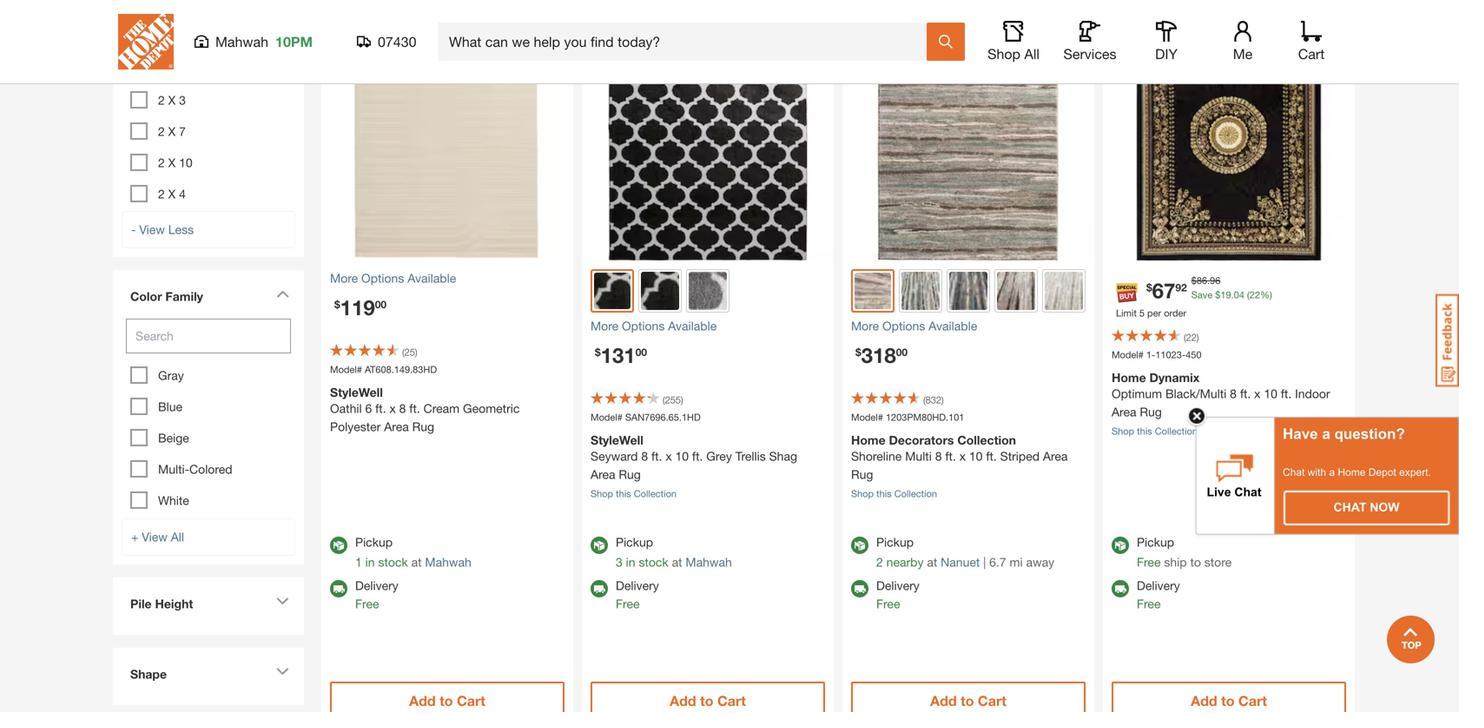 Task type: vqa. For each thing, say whether or not it's contained in the screenshot.
rightmost &
no



Task type: locate. For each thing, give the bounding box(es) containing it.
3 add from the left
[[930, 693, 957, 709]]

in inside pickup 3 in stock at mahwah
[[626, 555, 636, 569]]

2 x 4 link
[[158, 187, 186, 201]]

( up the 450
[[1184, 332, 1186, 343]]

4 pickup from the left
[[1137, 535, 1175, 549]]

x for 3
[[168, 93, 176, 107]]

shop left services
[[988, 46, 1021, 62]]

x inside stylewell seyward 8 ft. x 10 ft. grey trellis shag area rug shop this collection
[[666, 449, 672, 463]]

collection down multi
[[894, 488, 937, 500]]

free left ship
[[1137, 555, 1161, 569]]

1 vertical spatial 3
[[616, 555, 623, 569]]

2 x from the top
[[168, 93, 176, 107]]

07430 button
[[357, 33, 417, 50]]

2 x 10 link
[[158, 156, 193, 170]]

1 vertical spatial home
[[851, 433, 886, 447]]

$ 67 92
[[1147, 278, 1187, 303]]

shop all
[[988, 46, 1040, 62]]

)
[[1197, 332, 1199, 343], [415, 347, 417, 358], [681, 394, 683, 406], [942, 394, 944, 406]]

10
[[179, 156, 193, 170], [1264, 387, 1278, 401], [675, 449, 689, 463], [969, 449, 983, 463]]

more options available for 131
[[591, 319, 717, 333]]

oathil 6 ft. x 8 ft. cream geometric polyester area rug image
[[321, 9, 573, 261]]

collection up the striped
[[958, 433, 1016, 447]]

rug down seyward
[[619, 467, 641, 482]]

3 available shipping image from the left
[[851, 580, 869, 598]]

x right 6
[[390, 401, 396, 416]]

2 horizontal spatial more
[[851, 319, 879, 333]]

x inside stylewell oathil 6 ft. x 8 ft. cream geometric polyester area rug
[[390, 401, 396, 416]]

mahwah link for 131
[[686, 555, 732, 569]]

3 available for pickup image from the left
[[1112, 537, 1129, 554]]

collection down seyward
[[634, 488, 677, 500]]

striped
[[1000, 449, 1040, 463]]

available for 131
[[668, 319, 717, 333]]

pickup inside pickup 3 in stock at mahwah
[[616, 535, 653, 549]]

shop this collection link
[[1112, 426, 1198, 437], [591, 488, 677, 500], [851, 488, 937, 500]]

more up 119
[[330, 271, 358, 285]]

3 delivery free from the left
[[876, 579, 920, 611]]

8 right multi
[[935, 449, 942, 463]]

1 horizontal spatial 22
[[1250, 289, 1260, 301]]

1 available shipping image from the left
[[330, 580, 347, 598]]

delivery for 3
[[616, 579, 659, 593]]

2 horizontal spatial at
[[927, 555, 938, 569]]

to
[[1190, 555, 1201, 569], [440, 693, 453, 709], [700, 693, 714, 709], [961, 693, 974, 709], [1221, 693, 1235, 709]]

shop this collection link down seyward
[[591, 488, 677, 500]]

ivory/grey image
[[1045, 272, 1083, 310]]

model# up oathil
[[330, 364, 362, 375]]

1 horizontal spatial 00
[[636, 346, 647, 358]]

add to cart for pickup 3 in stock at mahwah
[[670, 693, 746, 709]]

2 mahwah link from the left
[[686, 555, 732, 569]]

22 up the 450
[[1186, 332, 1197, 343]]

height
[[155, 597, 193, 611]]

0 vertical spatial home
[[1112, 371, 1146, 385]]

at for 119
[[411, 555, 422, 569]]

at608.149.83hd
[[365, 364, 437, 375]]

1 vertical spatial view
[[142, 530, 168, 544]]

options for 131
[[622, 319, 665, 333]]

0 vertical spatial view
[[139, 222, 165, 237]]

0 horizontal spatial 3
[[179, 93, 186, 107]]

available for pickup image for 2 nearby
[[851, 537, 869, 554]]

10 inside stylewell seyward 8 ft. x 10 ft. grey trellis shag area rug shop this collection
[[675, 449, 689, 463]]

delivery free down nearby
[[876, 579, 920, 611]]

1 caret icon image from the top
[[276, 290, 289, 298]]

4 delivery free from the left
[[1137, 579, 1180, 611]]

1 in from the left
[[365, 555, 375, 569]]

00 inside "$ 318 00"
[[896, 346, 908, 358]]

stylewell up oathil
[[330, 385, 383, 400]]

( inside '$ 86 . 96 save $ 19 . 04 ( 22 %) limit 5 per order'
[[1247, 289, 1250, 301]]

ship
[[1164, 555, 1187, 569]]

options
[[361, 271, 404, 285], [622, 319, 665, 333], [883, 319, 925, 333]]

1 horizontal spatial mahwah
[[425, 555, 472, 569]]

0 horizontal spatial more
[[330, 271, 358, 285]]

x
[[168, 62, 176, 76], [168, 93, 176, 107], [168, 124, 176, 139], [168, 156, 176, 170], [168, 187, 176, 201]]

a right with
[[1329, 466, 1335, 478]]

( 255 )
[[663, 394, 683, 406]]

delivery for 2
[[876, 579, 920, 593]]

x for 4
[[168, 187, 176, 201]]

2 left 7
[[158, 124, 165, 139]]

stylewell inside stylewell seyward 8 ft. x 10 ft. grey trellis shag area rug shop this collection
[[591, 433, 644, 447]]

available shipping image for 3 in stock
[[591, 580, 608, 598]]

view right +
[[142, 530, 168, 544]]

07430
[[378, 33, 417, 50]]

1 horizontal spatial available for pickup image
[[851, 537, 869, 554]]

6
[[365, 401, 372, 416]]

1 add to cart button from the left
[[330, 682, 565, 712]]

1 vertical spatial .
[[1231, 289, 1234, 301]]

2 delivery from the left
[[616, 579, 659, 593]]

x down san7696.65.1hd
[[666, 449, 672, 463]]

8 inside home dynamix optimum black/multi 8 ft. x 10 ft. indoor area rug shop this collection
[[1230, 387, 1237, 401]]

+ view all
[[131, 530, 184, 544]]

2 x 8
[[158, 62, 186, 76]]

+
[[131, 530, 138, 544]]

ft. left indoor
[[1281, 387, 1292, 401]]

4 available shipping image from the left
[[1112, 580, 1129, 598]]

view
[[139, 222, 165, 237], [142, 530, 168, 544]]

mahwah inside pickup 1 in stock at mahwah
[[425, 555, 472, 569]]

2 add to cart button from the left
[[591, 682, 825, 712]]

view inside 'link'
[[142, 530, 168, 544]]

cart for pickup free ship to store
[[1239, 693, 1267, 709]]

$ up per
[[1147, 281, 1152, 294]]

0 horizontal spatial shop this collection link
[[591, 488, 677, 500]]

shop down the "optimum"
[[1112, 426, 1135, 437]]

save
[[1192, 289, 1213, 301]]

19
[[1221, 289, 1231, 301]]

area right the striped
[[1043, 449, 1068, 463]]

1 horizontal spatial stylewell
[[591, 433, 644, 447]]

00 up model# at608.149.83hd
[[375, 298, 387, 311]]

1 vertical spatial all
[[171, 530, 184, 544]]

options up "$ 318 00" on the right of the page
[[883, 319, 925, 333]]

1 vertical spatial stylewell
[[591, 433, 644, 447]]

0 horizontal spatial this
[[616, 488, 631, 500]]

this down the "optimum"
[[1137, 426, 1152, 437]]

1 add from the left
[[409, 693, 436, 709]]

0 horizontal spatial all
[[171, 530, 184, 544]]

add to cart for pickup 1 in stock at mahwah
[[409, 693, 485, 709]]

2 inside pickup 2 nearby at nanuet | 6.7 mi away
[[876, 555, 883, 569]]

86
[[1197, 275, 1208, 286]]

available for pickup image
[[591, 537, 608, 554], [851, 537, 869, 554], [1112, 537, 1129, 554]]

$ 131 00
[[595, 343, 647, 367]]

2 horizontal spatial options
[[883, 319, 925, 333]]

grey image
[[594, 273, 631, 309]]

2 stock from the left
[[639, 555, 669, 569]]

delivery free down ship
[[1137, 579, 1180, 611]]

00 inside '$ 131 00'
[[636, 346, 647, 358]]

1 horizontal spatial 3
[[616, 555, 623, 569]]

delivery down pickup 3 in stock at mahwah
[[616, 579, 659, 593]]

( for 318
[[923, 394, 926, 406]]

$ down multi image
[[856, 346, 861, 358]]

$ inside $ 119 00
[[334, 298, 340, 311]]

1 stock from the left
[[378, 555, 408, 569]]

4 add to cart from the left
[[1191, 693, 1267, 709]]

shop down seyward
[[591, 488, 613, 500]]

available shipping image for 2 nearby
[[851, 580, 869, 598]]

1 horizontal spatial this
[[877, 488, 892, 500]]

at inside pickup 1 in stock at mahwah
[[411, 555, 422, 569]]

the home depot logo image
[[118, 14, 174, 69]]

$ inside $ 67 92
[[1147, 281, 1152, 294]]

multi-
[[158, 462, 189, 477]]

available up ( 25 )
[[408, 271, 456, 285]]

caret icon image
[[276, 290, 289, 298], [276, 598, 289, 606], [276, 668, 289, 676]]

0 horizontal spatial 22
[[1186, 332, 1197, 343]]

pickup for free
[[1137, 535, 1175, 549]]

rug down shoreline
[[851, 467, 873, 482]]

this inside home dynamix optimum black/multi 8 ft. x 10 ft. indoor area rug shop this collection
[[1137, 426, 1152, 437]]

shop inside button
[[988, 46, 1021, 62]]

limit
[[1116, 308, 1137, 319]]

1 horizontal spatial all
[[1025, 46, 1040, 62]]

caret icon image inside pile height link
[[276, 598, 289, 606]]

2 down 2 x 8 at the left of page
[[158, 93, 165, 107]]

2 vertical spatial home
[[1338, 466, 1366, 478]]

3 add to cart button from the left
[[851, 682, 1086, 712]]

this inside stylewell seyward 8 ft. x 10 ft. grey trellis shag area rug shop this collection
[[616, 488, 631, 500]]

3 caret icon image from the top
[[276, 668, 289, 676]]

free for pickup 1 in stock at mahwah
[[355, 597, 379, 611]]

add to cart for pickup free ship to store
[[1191, 693, 1267, 709]]

2 horizontal spatial available
[[929, 319, 977, 333]]

( up at608.149.83hd on the bottom left of the page
[[402, 347, 405, 358]]

this down shoreline
[[877, 488, 892, 500]]

home left depot
[[1338, 466, 1366, 478]]

all down white
[[171, 530, 184, 544]]

area inside stylewell oathil 6 ft. x 8 ft. cream geometric polyester area rug
[[384, 420, 409, 434]]

diy
[[1155, 46, 1178, 62]]

delivery free
[[355, 579, 399, 611], [616, 579, 659, 611], [876, 579, 920, 611], [1137, 579, 1180, 611]]

have a question?
[[1283, 426, 1405, 442]]

seyward 8 ft. x 10 ft. grey trellis shag area rug image
[[582, 9, 834, 261]]

mahwah
[[215, 33, 268, 50], [425, 555, 472, 569], [686, 555, 732, 569]]

x left 4 at left
[[168, 187, 176, 201]]

available shipping image
[[330, 580, 347, 598], [591, 580, 608, 598], [851, 580, 869, 598], [1112, 580, 1129, 598]]

stylewell up seyward
[[591, 433, 644, 447]]

2 add from the left
[[670, 693, 696, 709]]

0 horizontal spatial mahwah link
[[425, 555, 472, 569]]

x
[[1255, 387, 1261, 401], [390, 401, 396, 416], [666, 449, 672, 463], [960, 449, 966, 463]]

0 horizontal spatial available for pickup image
[[591, 537, 608, 554]]

$ inside "$ 318 00"
[[856, 346, 861, 358]]

chat
[[1283, 466, 1305, 478]]

2 horizontal spatial more options available
[[851, 319, 977, 333]]

home up the "optimum"
[[1112, 371, 1146, 385]]

in for 119
[[365, 555, 375, 569]]

1 horizontal spatial available
[[668, 319, 717, 333]]

at
[[411, 555, 422, 569], [672, 555, 682, 569], [927, 555, 938, 569]]

0 horizontal spatial in
[[365, 555, 375, 569]]

2 horizontal spatial more options available link
[[851, 317, 1086, 335]]

this for seyward 8 ft. x 10 ft. grey trellis shag area rug
[[616, 488, 631, 500]]

$ 119 00
[[334, 295, 387, 320]]

add for free
[[1191, 693, 1218, 709]]

5 x from the top
[[168, 187, 176, 201]]

1 delivery free from the left
[[355, 579, 399, 611]]

area down seyward
[[591, 467, 615, 482]]

0 horizontal spatial stock
[[378, 555, 408, 569]]

cart for pickup 1 in stock at mahwah
[[457, 693, 485, 709]]

add for 2 nearby
[[930, 693, 957, 709]]

color
[[130, 289, 162, 304]]

stylewell inside stylewell oathil 6 ft. x 8 ft. cream geometric polyester area rug
[[330, 385, 383, 400]]

x for 10
[[168, 156, 176, 170]]

shop this collection link for 131
[[591, 488, 677, 500]]

rug inside home dynamix optimum black/multi 8 ft. x 10 ft. indoor area rug shop this collection
[[1140, 405, 1162, 419]]

area inside stylewell seyward 8 ft. x 10 ft. grey trellis shag area rug shop this collection
[[591, 467, 615, 482]]

multi-colored link
[[158, 462, 232, 477]]

1 delivery from the left
[[355, 579, 399, 593]]

1 horizontal spatial more options available
[[591, 319, 717, 333]]

pickup inside pickup free ship to store
[[1137, 535, 1175, 549]]

6.7
[[990, 555, 1007, 569]]

services button
[[1062, 21, 1118, 63]]

%)
[[1260, 289, 1273, 301]]

multi
[[905, 449, 932, 463]]

4 add from the left
[[1191, 693, 1218, 709]]

seller
[[881, 14, 914, 28]]

0 vertical spatial .
[[1208, 275, 1210, 286]]

1 add to cart from the left
[[409, 693, 485, 709]]

grey/multi image
[[902, 272, 940, 310]]

3 add to cart from the left
[[930, 693, 1007, 709]]

more options available link down blue/multi icon
[[851, 317, 1086, 335]]

delivery free down the 1
[[355, 579, 399, 611]]

shape
[[130, 667, 167, 682]]

delivery down ship
[[1137, 579, 1180, 593]]

view right -
[[139, 222, 165, 237]]

4 add to cart button from the left
[[1112, 682, 1346, 712]]

1 at from the left
[[411, 555, 422, 569]]

view for -
[[139, 222, 165, 237]]

22 right 04
[[1250, 289, 1260, 301]]

this
[[1137, 426, 1152, 437], [616, 488, 631, 500], [877, 488, 892, 500]]

3 inside pickup 3 in stock at mahwah
[[616, 555, 623, 569]]

2 left nearby
[[876, 555, 883, 569]]

0 vertical spatial all
[[1025, 46, 1040, 62]]

x for 8
[[168, 62, 176, 76]]

at inside pickup 2 nearby at nanuet | 6.7 mi away
[[927, 555, 938, 569]]

free down pickup free ship to store
[[1137, 597, 1161, 611]]

2 x 3
[[158, 93, 186, 107]]

255
[[665, 394, 681, 406]]

x down 2 x 7 link
[[168, 156, 176, 170]]

3 delivery from the left
[[876, 579, 920, 593]]

1 horizontal spatial in
[[626, 555, 636, 569]]

delivery free for 1
[[355, 579, 399, 611]]

available for pickup image for 3 in stock
[[591, 537, 608, 554]]

0 horizontal spatial options
[[361, 271, 404, 285]]

collection
[[1155, 426, 1198, 437], [958, 433, 1016, 447], [634, 488, 677, 500], [894, 488, 937, 500]]

2 add to cart from the left
[[670, 693, 746, 709]]

pickup for 3
[[616, 535, 653, 549]]

to for pickup 1 in stock at mahwah
[[440, 693, 453, 709]]

04
[[1234, 289, 1245, 301]]

area for stylewell oathil 6 ft. x 8 ft. cream geometric polyester area rug
[[384, 420, 409, 434]]

1 vertical spatial caret icon image
[[276, 598, 289, 606]]

( right 04
[[1247, 289, 1250, 301]]

more options available up $ 119 00
[[330, 271, 456, 285]]

1 mahwah link from the left
[[425, 555, 472, 569]]

rug inside stylewell seyward 8 ft. x 10 ft. grey trellis shag area rug shop this collection
[[619, 467, 641, 482]]

1 horizontal spatial stock
[[639, 555, 669, 569]]

2 down 1'
[[158, 62, 165, 76]]

mi
[[1010, 555, 1023, 569]]

1 horizontal spatial more
[[591, 319, 619, 333]]

stock inside pickup 1 in stock at mahwah
[[378, 555, 408, 569]]

model# up seyward
[[591, 412, 623, 423]]

1 horizontal spatial at
[[672, 555, 682, 569]]

to inside pickup free ship to store
[[1190, 555, 1201, 569]]

delivery for free
[[1137, 579, 1180, 593]]

more options available down titanium/pure white icon
[[591, 319, 717, 333]]

1 horizontal spatial home
[[1112, 371, 1146, 385]]

pickup for 2
[[876, 535, 914, 549]]

4 x from the top
[[168, 156, 176, 170]]

free for pickup 2 nearby at nanuet | 6.7 mi away
[[876, 597, 900, 611]]

area for home dynamix optimum black/multi 8 ft. x 10 ft. indoor area rug shop this collection
[[1112, 405, 1137, 419]]

2 horizontal spatial 00
[[896, 346, 908, 358]]

. right save
[[1231, 289, 1234, 301]]

cart for pickup 2 nearby at nanuet | 6.7 mi away
[[978, 693, 1007, 709]]

1 x from the top
[[168, 62, 176, 76]]

0 vertical spatial a
[[1322, 426, 1331, 442]]

model# left 1-
[[1112, 349, 1144, 361]]

diy button
[[1139, 21, 1194, 63]]

titanium/pure white image
[[641, 272, 679, 310]]

delivery free for 3
[[616, 579, 659, 611]]

ft. right multi
[[945, 449, 956, 463]]

0 vertical spatial caret icon image
[[276, 290, 289, 298]]

2 at from the left
[[672, 555, 682, 569]]

options up '$ 131 00'
[[622, 319, 665, 333]]

add for 3 in stock
[[670, 693, 696, 709]]

2 vertical spatial caret icon image
[[276, 668, 289, 676]]

options up $ 119 00
[[361, 271, 404, 285]]

more options available link up 25
[[330, 269, 565, 288]]

brown/ivory image
[[997, 272, 1035, 310]]

3 pickup from the left
[[876, 535, 914, 549]]

00 inside $ 119 00
[[375, 298, 387, 311]]

8 inside stylewell seyward 8 ft. x 10 ft. grey trellis shag area rug shop this collection
[[641, 449, 648, 463]]

more options available
[[330, 271, 456, 285], [591, 319, 717, 333], [851, 319, 977, 333]]

home for home decorators collection
[[851, 433, 886, 447]]

colored
[[189, 462, 232, 477]]

2 horizontal spatial available for pickup image
[[1112, 537, 1129, 554]]

area right 'polyester'
[[384, 420, 409, 434]]

area
[[1112, 405, 1137, 419], [384, 420, 409, 434], [1043, 449, 1068, 463], [591, 467, 615, 482]]

collection down 'black/multi'
[[1155, 426, 1198, 437]]

( for 119
[[402, 347, 405, 358]]

1 horizontal spatial options
[[622, 319, 665, 333]]

model# up shoreline
[[851, 412, 883, 423]]

pickup inside pickup 1 in stock at mahwah
[[355, 535, 393, 549]]

3 at from the left
[[927, 555, 938, 569]]

) up the 450
[[1197, 332, 1199, 343]]

0 horizontal spatial more options available link
[[330, 269, 565, 288]]

caret icon image inside color family link
[[276, 290, 289, 298]]

more options available link for 318
[[851, 317, 1086, 335]]

add to cart button for pickup 1 in stock at mahwah
[[330, 682, 565, 712]]

2 for 2 x 3
[[158, 93, 165, 107]]

stock
[[378, 555, 408, 569], [639, 555, 669, 569]]

more options available link down titanium "icon"
[[591, 317, 825, 335]]

$ for 86
[[1192, 275, 1197, 286]]

nanuet link
[[941, 555, 980, 569]]

2 for 2 x 8
[[158, 62, 165, 76]]

shop down shoreline
[[851, 488, 874, 500]]

10 left indoor
[[1264, 387, 1278, 401]]

shop this collection link down shoreline
[[851, 488, 937, 500]]

$ for 131
[[595, 346, 601, 358]]

2 left 4 at left
[[158, 187, 165, 201]]

in
[[365, 555, 375, 569], [626, 555, 636, 569]]

) up san7696.65.1hd
[[681, 394, 683, 406]]

8 inside stylewell oathil 6 ft. x 8 ft. cream geometric polyester area rug
[[399, 401, 406, 416]]

shape link
[[122, 657, 295, 697]]

4 delivery from the left
[[1137, 579, 1180, 593]]

119
[[340, 295, 375, 320]]

to for pickup 2 nearby at nanuet | 6.7 mi away
[[961, 693, 974, 709]]

1 horizontal spatial more options available link
[[591, 317, 825, 335]]

0 horizontal spatial 00
[[375, 298, 387, 311]]

model# 1-11023-450
[[1112, 349, 1202, 361]]

available for pickup image for free
[[1112, 537, 1129, 554]]

rug inside stylewell oathil 6 ft. x 8 ft. cream geometric polyester area rug
[[412, 420, 434, 434]]

to for pickup free ship to store
[[1221, 693, 1235, 709]]

model# 1203pm80hd.101
[[851, 412, 965, 423]]

pickup inside pickup 2 nearby at nanuet | 6.7 mi away
[[876, 535, 914, 549]]

. up save
[[1208, 275, 1210, 286]]

home up shoreline
[[851, 433, 886, 447]]

all left services
[[1025, 46, 1040, 62]]

00 down titanium/pure white icon
[[636, 346, 647, 358]]

x left indoor
[[1255, 387, 1261, 401]]

delivery down nearby
[[876, 579, 920, 593]]

) for 318
[[942, 394, 944, 406]]

in inside pickup 1 in stock at mahwah
[[365, 555, 375, 569]]

1 available for pickup image from the left
[[591, 537, 608, 554]]

1-
[[1147, 349, 1156, 361]]

order
[[1164, 308, 1187, 319]]

( for 131
[[663, 394, 665, 406]]

ft. left the striped
[[986, 449, 997, 463]]

.
[[1208, 275, 1210, 286], [1231, 289, 1234, 301]]

8 right 6
[[399, 401, 406, 416]]

free down nearby
[[876, 597, 900, 611]]

$ right 92
[[1192, 275, 1197, 286]]

free down pickup 3 in stock at mahwah
[[616, 597, 640, 611]]

chat with a home depot expert.
[[1283, 466, 1431, 478]]

$ inside '$ 131 00'
[[595, 346, 601, 358]]

0 vertical spatial stylewell
[[330, 385, 383, 400]]

0 vertical spatial 22
[[1250, 289, 1260, 301]]

) for 131
[[681, 394, 683, 406]]

0 horizontal spatial .
[[1208, 275, 1210, 286]]

with
[[1308, 466, 1327, 478]]

2 in from the left
[[626, 555, 636, 569]]

mahwah inside pickup 3 in stock at mahwah
[[686, 555, 732, 569]]

away
[[1026, 555, 1055, 569]]

collection inside stylewell seyward 8 ft. x 10 ft. grey trellis shag area rug shop this collection
[[634, 488, 677, 500]]

( up san7696.65.1hd
[[663, 394, 665, 406]]

x down 2 x 8 at the left of page
[[168, 93, 176, 107]]

2 caret icon image from the top
[[276, 598, 289, 606]]

$ for 67
[[1147, 281, 1152, 294]]

2 available for pickup image from the left
[[851, 537, 869, 554]]

per
[[1148, 308, 1162, 319]]

delivery down the 1
[[355, 579, 399, 593]]

3 x from the top
[[168, 124, 176, 139]]

available down blue/multi icon
[[929, 319, 977, 333]]

rug down the "optimum"
[[1140, 405, 1162, 419]]

add to cart for pickup 2 nearby at nanuet | 6.7 mi away
[[930, 693, 1007, 709]]

1203pm80hd.101
[[886, 412, 965, 423]]

delivery free for 2
[[876, 579, 920, 611]]

x up 2 x 3
[[168, 62, 176, 76]]

at inside pickup 3 in stock at mahwah
[[672, 555, 682, 569]]

1 pickup from the left
[[355, 535, 393, 549]]

delivery free down pickup 3 in stock at mahwah
[[616, 579, 659, 611]]

$ down grey 'icon'
[[595, 346, 601, 358]]

view for +
[[142, 530, 168, 544]]

home inside home dynamix optimum black/multi 8 ft. x 10 ft. indoor area rug shop this collection
[[1112, 371, 1146, 385]]

chat now link
[[1285, 492, 1449, 525]]

home inside the home decorators collection shoreline multi 8 ft. x 10 ft. striped area rug shop this collection
[[851, 433, 886, 447]]

0 horizontal spatial stylewell
[[330, 385, 383, 400]]

1 horizontal spatial mahwah link
[[686, 555, 732, 569]]

2 horizontal spatial this
[[1137, 426, 1152, 437]]

area inside home dynamix optimum black/multi 8 ft. x 10 ft. indoor area rug shop this collection
[[1112, 405, 1137, 419]]

stock inside pickup 3 in stock at mahwah
[[639, 555, 669, 569]]

question?
[[1335, 426, 1405, 442]]

pickup for 1
[[355, 535, 393, 549]]

2 pickup from the left
[[616, 535, 653, 549]]

add to cart button
[[330, 682, 565, 712], [591, 682, 825, 712], [851, 682, 1086, 712], [1112, 682, 1346, 712]]

2 horizontal spatial mahwah
[[686, 555, 732, 569]]

( up 1203pm80hd.101 in the right bottom of the page
[[923, 394, 926, 406]]

10 left grey
[[675, 449, 689, 463]]

area down the "optimum"
[[1112, 405, 1137, 419]]

beige
[[158, 431, 189, 445]]

shop
[[988, 46, 1021, 62], [1112, 426, 1135, 437], [591, 488, 613, 500], [851, 488, 874, 500]]

san7696.65.1hd
[[625, 412, 701, 423]]

0 horizontal spatial home
[[851, 433, 886, 447]]

00 for 318
[[896, 346, 908, 358]]

2 delivery free from the left
[[616, 579, 659, 611]]

nearby
[[887, 555, 924, 569]]

2 down 2 x 7 link
[[158, 156, 165, 170]]

2 available shipping image from the left
[[591, 580, 608, 598]]

1 horizontal spatial shop this collection link
[[851, 488, 937, 500]]

0 horizontal spatial at
[[411, 555, 422, 569]]

$ up model# at608.149.83hd
[[334, 298, 340, 311]]

00 down grey/multi image
[[896, 346, 908, 358]]



Task type: describe. For each thing, give the bounding box(es) containing it.
2 x 7
[[158, 124, 186, 139]]

22 inside '$ 86 . 96 save $ 19 . 04 ( 22 %) limit 5 per order'
[[1250, 289, 1260, 301]]

0 vertical spatial 3
[[179, 93, 186, 107]]

more for 318
[[851, 319, 879, 333]]

4
[[179, 187, 186, 201]]

1' round link
[[158, 30, 208, 45]]

7
[[179, 124, 186, 139]]

- view less link
[[122, 211, 295, 249]]

ft. right 'black/multi'
[[1240, 387, 1251, 401]]

10 inside home dynamix optimum black/multi 8 ft. x 10 ft. indoor area rug shop this collection
[[1264, 387, 1278, 401]]

round
[[172, 30, 208, 45]]

pile height
[[130, 597, 193, 611]]

delivery free for free
[[1137, 579, 1180, 611]]

indoor
[[1295, 387, 1330, 401]]

25
[[405, 347, 415, 358]]

model# for 318
[[851, 412, 883, 423]]

now
[[1370, 501, 1400, 514]]

blue/multi image
[[949, 272, 988, 310]]

cream
[[424, 401, 460, 416]]

shoreline
[[851, 449, 902, 463]]

ft. right 6
[[375, 401, 386, 416]]

area for stylewell seyward 8 ft. x 10 ft. grey trellis shag area rug shop this collection
[[591, 467, 615, 482]]

+ view all link
[[122, 519, 295, 556]]

this inside the home decorators collection shoreline multi 8 ft. x 10 ft. striped area rug shop this collection
[[877, 488, 892, 500]]

area inside the home decorators collection shoreline multi 8 ft. x 10 ft. striped area rug shop this collection
[[1043, 449, 1068, 463]]

more for 131
[[591, 319, 619, 333]]

ft. left grey
[[692, 449, 703, 463]]

collection inside home dynamix optimum black/multi 8 ft. x 10 ft. indoor area rug shop this collection
[[1155, 426, 1198, 437]]

titanium image
[[689, 272, 727, 310]]

caret icon image for height
[[276, 598, 289, 606]]

caret icon image for family
[[276, 290, 289, 298]]

mahwah 10pm
[[215, 33, 313, 50]]

Search text field
[[126, 319, 291, 354]]

white
[[158, 493, 189, 508]]

1 vertical spatial 22
[[1186, 332, 1197, 343]]

stylewell seyward 8 ft. x 10 ft. grey trellis shag area rug shop this collection
[[591, 433, 797, 500]]

x for 7
[[168, 124, 176, 139]]

cart for pickup 3 in stock at mahwah
[[717, 693, 746, 709]]

home for home dynamix
[[1112, 371, 1146, 385]]

me
[[1233, 46, 1253, 62]]

decorators
[[889, 433, 954, 447]]

00 for 131
[[636, 346, 647, 358]]

rug for 6
[[412, 420, 434, 434]]

chat
[[1334, 501, 1367, 514]]

have
[[1283, 426, 1318, 442]]

( 22 )
[[1184, 332, 1199, 343]]

add for 1 in stock
[[409, 693, 436, 709]]

10 down 7
[[179, 156, 193, 170]]

home decorators collection shoreline multi 8 ft. x 10 ft. striped area rug shop this collection
[[851, 433, 1068, 500]]

in for 131
[[626, 555, 636, 569]]

mahwah for 119
[[425, 555, 472, 569]]

stylewell for oathil
[[330, 385, 383, 400]]

2 for 2 x 7
[[158, 124, 165, 139]]

$ for 318
[[856, 346, 861, 358]]

shoreline multi 8 ft. x 10 ft. striped area rug image
[[843, 9, 1095, 261]]

at for 131
[[672, 555, 682, 569]]

seyward
[[591, 449, 638, 463]]

450
[[1186, 349, 1202, 361]]

cart link
[[1293, 21, 1331, 63]]

318
[[861, 343, 896, 367]]

0 horizontal spatial mahwah
[[215, 33, 268, 50]]

delivery for 1
[[355, 579, 399, 593]]

1 horizontal spatial .
[[1231, 289, 1234, 301]]

96
[[1210, 275, 1221, 286]]

832
[[926, 394, 942, 406]]

caret icon image inside the shape link
[[276, 668, 289, 676]]

shag
[[769, 449, 797, 463]]

0 horizontal spatial more options available
[[330, 271, 456, 285]]

pickup 2 nearby at nanuet | 6.7 mi away
[[876, 535, 1055, 569]]

pickup 1 in stock at mahwah
[[355, 535, 472, 569]]

geometric
[[463, 401, 520, 416]]

more options available link for 131
[[591, 317, 825, 335]]

multi image
[[855, 273, 891, 309]]

2 horizontal spatial home
[[1338, 466, 1366, 478]]

$ for 119
[[334, 298, 340, 311]]

add to cart button for pickup 3 in stock at mahwah
[[591, 682, 825, 712]]

polyester
[[330, 420, 381, 434]]

sponsored
[[1112, 14, 1171, 28]]

10 inside the home decorators collection shoreline multi 8 ft. x 10 ft. striped area rug shop this collection
[[969, 449, 983, 463]]

cart inside 'link'
[[1298, 46, 1325, 62]]

mahwah link for 119
[[425, 555, 472, 569]]

add to cart button for pickup 2 nearby at nanuet | 6.7 mi away
[[851, 682, 1086, 712]]

shop inside stylewell seyward 8 ft. x 10 ft. grey trellis shag area rug shop this collection
[[591, 488, 613, 500]]

pickup free ship to store
[[1137, 535, 1232, 569]]

$ 318 00
[[856, 343, 908, 367]]

white link
[[158, 493, 189, 508]]

11023-
[[1156, 349, 1186, 361]]

all inside 'link'
[[171, 530, 184, 544]]

1' round
[[158, 30, 208, 45]]

shop inside the home decorators collection shoreline multi 8 ft. x 10 ft. striped area rug shop this collection
[[851, 488, 874, 500]]

- view less
[[131, 222, 194, 237]]

chat now
[[1334, 501, 1400, 514]]

2 x 3 link
[[158, 93, 186, 107]]

gray link
[[158, 368, 184, 383]]

( 25 )
[[402, 347, 417, 358]]

all inside button
[[1025, 46, 1040, 62]]

2 for 2 x 4
[[158, 187, 165, 201]]

rug for optimum
[[1140, 405, 1162, 419]]

best seller
[[851, 14, 914, 28]]

mahwah for 131
[[686, 555, 732, 569]]

model# for 131
[[591, 412, 623, 423]]

1 vertical spatial a
[[1329, 466, 1335, 478]]

options for 318
[[883, 319, 925, 333]]

best
[[851, 14, 878, 28]]

2 horizontal spatial shop this collection link
[[1112, 426, 1198, 437]]

black/multi
[[1166, 387, 1227, 401]]

available shipping image for free
[[1112, 580, 1129, 598]]

rug for 8
[[619, 467, 641, 482]]

trellis
[[736, 449, 766, 463]]

free for pickup 3 in stock at mahwah
[[616, 597, 640, 611]]

services
[[1064, 46, 1117, 62]]

2 x 4
[[158, 187, 186, 201]]

free inside pickup free ship to store
[[1137, 555, 1161, 569]]

|
[[984, 555, 986, 569]]

8 down "1' round"
[[179, 62, 186, 76]]

optimum black/multi 8 ft. x 10 ft. indoor area rug image
[[1103, 9, 1355, 261]]

multi-colored
[[158, 462, 232, 477]]

rug inside the home decorators collection shoreline multi 8 ft. x 10 ft. striped area rug shop this collection
[[851, 467, 873, 482]]

less
[[168, 222, 194, 237]]

8 inside the home decorators collection shoreline multi 8 ft. x 10 ft. striped area rug shop this collection
[[935, 449, 942, 463]]

shop this collection link for 318
[[851, 488, 937, 500]]

1'
[[158, 30, 168, 45]]

$ down 96
[[1215, 289, 1221, 301]]

5
[[1140, 308, 1145, 319]]

stylewell for seyward
[[591, 433, 644, 447]]

beige link
[[158, 431, 189, 445]]

add to cart button for pickup free ship to store
[[1112, 682, 1346, 712]]

What can we help you find today? search field
[[449, 23, 926, 60]]

x inside home dynamix optimum black/multi 8 ft. x 10 ft. indoor area rug shop this collection
[[1255, 387, 1261, 401]]

oathil
[[330, 401, 362, 416]]

stylewell oathil 6 ft. x 8 ft. cream geometric polyester area rug
[[330, 385, 520, 434]]

0 horizontal spatial available
[[408, 271, 456, 285]]

to for pickup 3 in stock at mahwah
[[700, 693, 714, 709]]

x inside the home decorators collection shoreline multi 8 ft. x 10 ft. striped area rug shop this collection
[[960, 449, 966, 463]]

free for pickup free ship to store
[[1137, 597, 1161, 611]]

00 for 119
[[375, 298, 387, 311]]

this for optimum black/multi 8 ft. x 10 ft. indoor area rug
[[1137, 426, 1152, 437]]

2 x 7 link
[[158, 124, 186, 139]]

pile height link
[[122, 586, 295, 626]]

me button
[[1215, 21, 1271, 63]]

available shipping image for 1 in stock
[[330, 580, 347, 598]]

home dynamix optimum black/multi 8 ft. x 10 ft. indoor area rug shop this collection
[[1112, 371, 1330, 437]]

more options available for 318
[[851, 319, 977, 333]]

stock for 119
[[378, 555, 408, 569]]

model# for 119
[[330, 364, 362, 375]]

shop inside home dynamix optimum black/multi 8 ft. x 10 ft. indoor area rug shop this collection
[[1112, 426, 1135, 437]]

available for pickup image
[[330, 537, 347, 554]]

feedback link image
[[1436, 294, 1459, 387]]

depot
[[1369, 466, 1397, 478]]

ft. left cream
[[409, 401, 420, 416]]

131
[[601, 343, 636, 367]]

2 for 2 x 10
[[158, 156, 165, 170]]

) for 119
[[415, 347, 417, 358]]

10pm
[[275, 33, 313, 50]]

ft. down san7696.65.1hd
[[652, 449, 662, 463]]

grey
[[706, 449, 732, 463]]

available for 318
[[929, 319, 977, 333]]

stock for 131
[[639, 555, 669, 569]]

gray
[[158, 368, 184, 383]]

blue
[[158, 400, 182, 414]]



